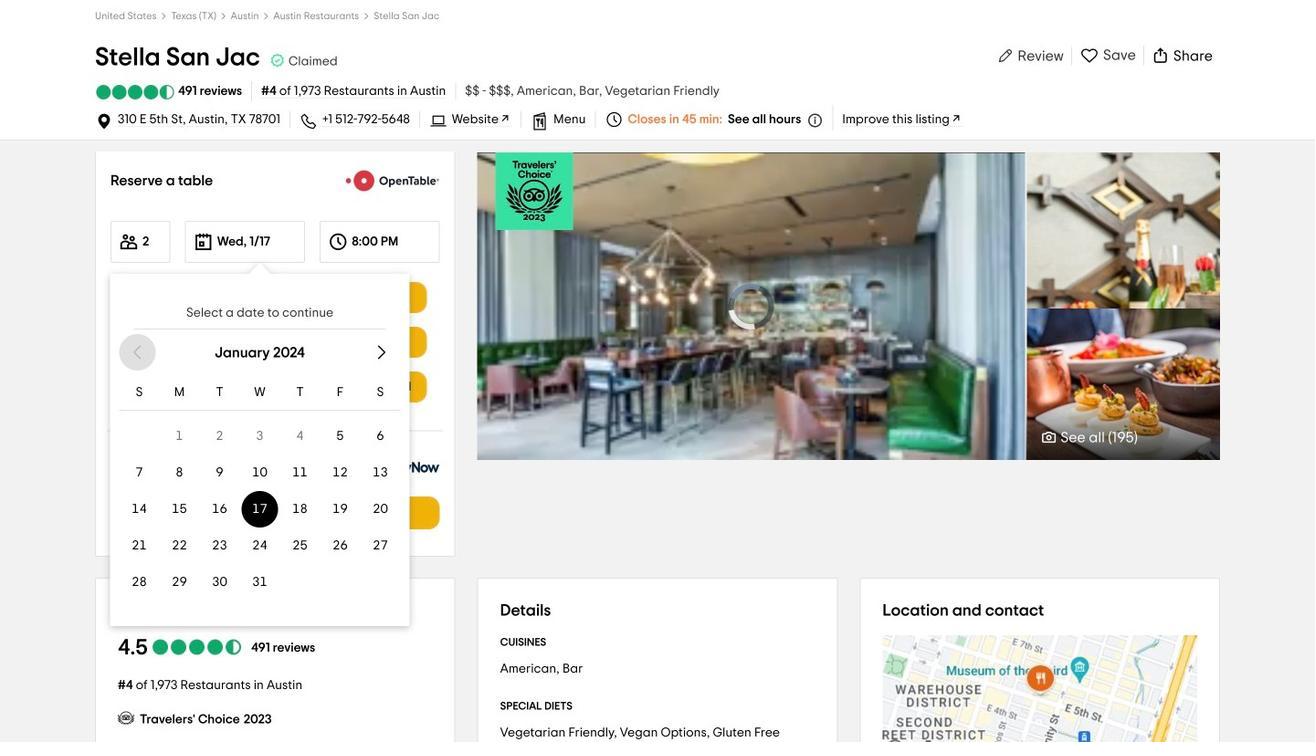 Task type: describe. For each thing, give the bounding box(es) containing it.
4.5 of 5 bubbles image
[[95, 85, 175, 100]]

previous month image
[[126, 342, 148, 364]]

4 row from the top
[[119, 493, 400, 526]]

1 row from the top
[[119, 376, 400, 411]]

5 row from the top
[[119, 530, 400, 563]]



Task type: locate. For each thing, give the bounding box(es) containing it.
6 row from the top
[[119, 566, 400, 599]]

video player region
[[477, 153, 1025, 461]]

3 row from the top
[[119, 457, 400, 490]]

grid
[[119, 330, 400, 605]]

row
[[119, 376, 400, 411], [119, 420, 400, 453], [119, 457, 400, 490], [119, 493, 400, 526], [119, 530, 400, 563], [119, 566, 400, 599]]

2 row from the top
[[119, 420, 400, 453]]

travelers' choice 2023 winner image
[[496, 153, 573, 230]]

row group
[[119, 420, 400, 599]]

next month image
[[371, 342, 393, 364]]



Task type: vqa. For each thing, say whether or not it's contained in the screenshot.
grid
yes



